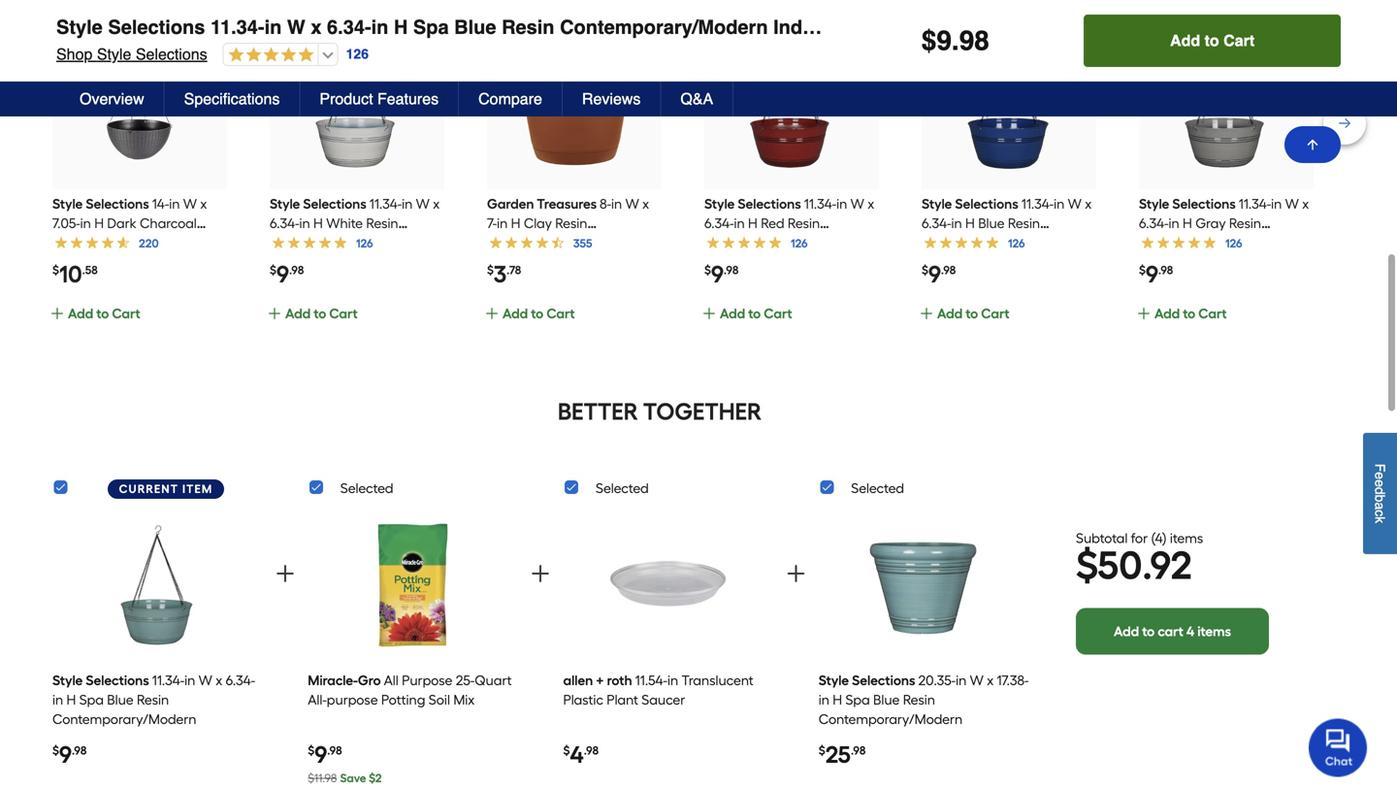 Task type: vqa. For each thing, say whether or not it's contained in the screenshot.
4 in Subtotal for ( 4 ) items $ 50 .92
yes



Task type: locate. For each thing, give the bounding box(es) containing it.
e up 'b' on the bottom right of page
[[1373, 479, 1388, 487]]

items right ')'
[[1170, 530, 1204, 547]]

add to cart link down the "11.34-in w x 6.34-in h gray resin contemporary/modern indoor/outdoor hanging planter"
[[1136, 303, 1310, 345]]

add to cart link
[[49, 303, 223, 345], [267, 303, 441, 345], [484, 303, 658, 345], [702, 303, 875, 345], [919, 303, 1093, 345], [1136, 303, 1310, 345]]

arrow up image
[[1305, 137, 1321, 152]]

$
[[922, 25, 937, 56], [52, 263, 59, 277], [270, 263, 277, 277], [487, 263, 494, 277], [705, 263, 711, 277], [922, 263, 929, 277], [1139, 263, 1146, 277], [1076, 542, 1098, 589], [52, 743, 59, 757], [308, 743, 315, 757], [563, 743, 570, 757], [819, 743, 826, 757], [369, 771, 375, 785]]

w inside the "11.34-in w x 6.34-in h gray resin contemporary/modern indoor/outdoor hanging planter"
[[1286, 195, 1299, 212]]

translucent
[[682, 672, 754, 688]]

x for 11.34-in w x 6.34-in h blue resin contemporary/modern indoor/outdoor hanging planter
[[1085, 195, 1092, 212]]

11.54-
[[635, 672, 668, 688]]

selections for 11.34-in w x 6.34-in h red resin contemporary/modern indoor/outdoor hanging planter
[[738, 195, 801, 212]]

style inside "25" list item
[[819, 672, 849, 688]]

garden treasures link
[[487, 195, 659, 270]]

w inside 11.34-in w x 6.34-in h red resin contemporary/modern indoor/outdoor hanging planter
[[851, 195, 865, 212]]

resin
[[502, 16, 555, 38], [366, 215, 399, 231], [788, 215, 820, 231], [1008, 215, 1041, 231], [1230, 215, 1262, 231], [137, 691, 169, 708], [903, 691, 936, 708]]

1 add to cart link from the left
[[49, 303, 223, 345]]

w inside 11.34-in w x 6.34-in h white resin contemporary/modern indoor/outdoor hanging planter
[[416, 195, 430, 212]]

add for style selections 11.34-in w x 6.34-in h red resin contemporary/modern indoor/outdoor hanging planter image
[[720, 305, 746, 322]]

x for 14-in w x 7.05-in h dark charcoal plastic traditional indoor/outdoor hanging planter
[[200, 195, 207, 212]]

spa for 25
[[846, 691, 870, 708]]

add to cart link down 11.34-in w x 6.34-in h blue resin contemporary/modern indoor/outdoor hanging planter
[[919, 303, 1093, 345]]

shop style selections
[[56, 45, 207, 63]]

x for 11.34-in w x 6.34-in h red resin contemporary/modern indoor/outdoor hanging planter
[[868, 195, 875, 212]]

h
[[394, 16, 408, 38], [94, 215, 104, 231], [314, 215, 323, 231], [748, 215, 758, 231], [966, 215, 975, 231], [1183, 215, 1193, 231], [67, 691, 76, 708], [833, 691, 843, 708]]

f
[[1373, 464, 1388, 472]]

$ 9 .98 for 11.34-in w x 6.34-in h white resin contemporary/modern indoor/outdoor hanging planter
[[270, 260, 304, 288]]

overview
[[80, 90, 144, 108]]

cart for 11.34-in w x 6.34-in h blue resin contemporary/modern indoor/outdoor hanging planter
[[982, 305, 1010, 322]]

1 vertical spatial 4
[[1187, 623, 1195, 640]]

$ inside $ 10 .58
[[52, 263, 59, 277]]

x for 11.34-in w x 6.34- in h spa blue resin contemporary/modern indoor/outdoor hanging planter
[[216, 672, 222, 688]]

11.34-
[[211, 16, 265, 38], [370, 195, 402, 212], [804, 195, 837, 212], [1022, 195, 1054, 212], [1239, 195, 1272, 212], [152, 672, 185, 688]]

style selections for 11.34-in w x 6.34- in h spa blue resin contemporary/modern indoor/outdoor hanging planter
[[52, 672, 149, 688]]

$ 9 .98 for 11.34-in w x 6.34-in h gray resin contemporary/modern indoor/outdoor hanging planter
[[1139, 260, 1174, 288]]

style selections 11.34-in w x 6.34-in h red resin contemporary/modern indoor/outdoor hanging planter image
[[722, 32, 862, 172]]

.92
[[1143, 542, 1193, 589]]

$ 25 .98
[[819, 740, 866, 768]]

add to cart link for 11.34-in w x 6.34-in h white resin contemporary/modern indoor/outdoor hanging planter
[[267, 303, 441, 345]]

blue inside 20.35-in w x 17.38- in h spa blue resin contemporary/modern indoor/outdoor planter
[[874, 691, 900, 708]]

add to cart for 11.34-in w x 6.34-in h blue resin contemporary/modern indoor/outdoor hanging planter
[[938, 305, 1010, 322]]

1 vertical spatial plastic
[[563, 691, 604, 708]]

w inside 11.34-in w x 6.34-in h blue resin contemporary/modern indoor/outdoor hanging planter
[[1068, 195, 1082, 212]]

shop
[[56, 45, 93, 63]]

w for 14-in w x 7.05-in h dark charcoal plastic traditional indoor/outdoor hanging planter
[[183, 195, 197, 212]]

add to cart for 11.34-in w x 6.34-in h white resin contemporary/modern indoor/outdoor hanging planter
[[285, 305, 358, 322]]

17.38-
[[997, 672, 1029, 688]]

add for the garden treasures 8-in w x 7-in h clay resin transitional indoor/outdoor planter image
[[503, 305, 528, 322]]

to for style selections 11.34-in w x 6.34-in h white resin contemporary/modern indoor/outdoor hanging planter image at the left of page
[[314, 305, 326, 322]]

hanging inside 11.34-in w x 6.34-in h white resin contemporary/modern indoor/outdoor hanging planter
[[370, 254, 424, 270]]

style selections 11.34-in w x 6.34-in h blue resin contemporary/modern indoor/outdoor hanging planter image
[[939, 32, 1079, 172]]

h inside 11.34-in w x 6.34-in h red resin contemporary/modern indoor/outdoor hanging planter
[[748, 215, 758, 231]]

11.34-in w x 6.34-in h blue resin contemporary/modern indoor/outdoor hanging planter
[[922, 195, 1092, 290]]

6.34- for 11.34-in w x 6.34-in h blue resin contemporary/modern indoor/outdoor hanging planter
[[922, 215, 952, 231]]

11.34-in w x 6.34- in h spa blue resin contemporary/modern indoor/outdoor hanging planter
[[52, 672, 255, 747]]

in
[[265, 16, 282, 38], [371, 16, 389, 38], [169, 195, 180, 212], [402, 195, 413, 212], [837, 195, 848, 212], [1054, 195, 1065, 212], [1272, 195, 1282, 212], [80, 215, 91, 231], [299, 215, 310, 231], [734, 215, 745, 231], [952, 215, 962, 231], [1169, 215, 1180, 231], [185, 672, 195, 688], [668, 672, 679, 688], [956, 672, 967, 688], [52, 691, 63, 708], [819, 691, 830, 708]]

2 e from the top
[[1373, 479, 1388, 487]]

0 vertical spatial 4
[[1156, 530, 1163, 547]]

planter inside 20.35-in w x 17.38- in h spa blue resin contemporary/modern indoor/outdoor planter
[[919, 730, 963, 747]]

selections inside 10 list item
[[86, 195, 149, 212]]

add to cart for 14-in w x 7.05-in h dark charcoal plastic traditional indoor/outdoor hanging planter
[[68, 305, 140, 322]]

cart
[[1224, 32, 1255, 49], [112, 305, 140, 322], [329, 305, 358, 322], [547, 305, 575, 322], [764, 305, 793, 322], [982, 305, 1010, 322], [1199, 305, 1227, 322]]

11.34- inside 11.34-in w x 6.34-in h blue resin contemporary/modern indoor/outdoor hanging planter
[[1022, 195, 1054, 212]]

4 for add to cart 4 items
[[1187, 623, 1195, 640]]

selections for 11.34-in w x 6.34-in h blue resin contemporary/modern indoor/outdoor hanging planter
[[955, 195, 1019, 212]]

potting
[[381, 691, 426, 708]]

style selections 14-in w x 7.05-in h dark charcoal plastic traditional indoor/outdoor hanging planter image
[[70, 32, 210, 172]]

add to cart inside 10 list item
[[68, 305, 140, 322]]

w for 11.34-in w x 6.34-in h red resin contemporary/modern indoor/outdoor hanging planter
[[851, 195, 865, 212]]

$ inside $ 4 .98
[[563, 743, 570, 757]]

plus image for 11.34-in w x 6.34-in h gray resin contemporary/modern indoor/outdoor hanging planter
[[1136, 306, 1152, 321]]

add to cart for 11.34-in w x 6.34-in h red resin contemporary/modern indoor/outdoor hanging planter
[[720, 305, 793, 322]]

plus image for 3
[[484, 306, 500, 321]]

hanging
[[921, 16, 999, 38], [152, 254, 206, 270], [370, 254, 424, 270], [805, 254, 858, 270], [1022, 254, 1076, 270], [1239, 254, 1293, 270], [152, 730, 206, 747]]

selections inside "25" list item
[[852, 672, 916, 688]]

better together
[[558, 397, 762, 425]]

planter inside the 14-in w x 7.05-in h dark charcoal plastic traditional indoor/outdoor hanging planter
[[52, 273, 96, 290]]

w inside 11.34-in w x 6.34- in h spa blue resin contemporary/modern indoor/outdoor hanging planter
[[199, 672, 212, 688]]

add inside "button"
[[1171, 32, 1201, 49]]

planter inside 11.34-in w x 6.34-in h white resin contemporary/modern indoor/outdoor hanging planter
[[270, 273, 313, 290]]

contemporary/modern
[[560, 16, 768, 38], [270, 234, 414, 251], [705, 234, 849, 251], [922, 234, 1066, 251], [1139, 234, 1284, 251], [52, 711, 197, 727], [819, 711, 963, 727]]

cart inside 10 list item
[[112, 305, 140, 322]]

spa inside 20.35-in w x 17.38- in h spa blue resin contemporary/modern indoor/outdoor planter
[[846, 691, 870, 708]]

plus image
[[267, 306, 282, 321], [702, 306, 717, 321], [1136, 306, 1152, 321], [785, 562, 808, 585]]

add to cart link inside 10 list item
[[49, 303, 223, 345]]

$ inside $ 25 .98
[[819, 743, 826, 757]]

6.34- inside 11.34-in w x 6.34- in h spa blue resin contemporary/modern indoor/outdoor hanging planter
[[226, 672, 255, 688]]

4 add to cart link from the left
[[702, 303, 875, 345]]

soil
[[429, 691, 450, 708]]

14-
[[152, 195, 169, 212]]

$ 3 .78
[[487, 260, 521, 288]]

3 selected from the left
[[851, 480, 905, 496]]

e
[[1373, 472, 1388, 479], [1373, 479, 1388, 487]]

add to cart link down .58
[[49, 303, 223, 345]]

x inside 11.34-in w x 6.34-in h white resin contemporary/modern indoor/outdoor hanging planter
[[433, 195, 440, 212]]

3 list item
[[484, 14, 662, 345]]

traditional
[[96, 234, 162, 251]]

spa for 9
[[79, 691, 104, 708]]

1 horizontal spatial plastic
[[563, 691, 604, 708]]

0 horizontal spatial spa
[[79, 691, 104, 708]]

x inside 11.34-in w x 6.34-in h red resin contemporary/modern indoor/outdoor hanging planter
[[868, 195, 875, 212]]

2 horizontal spatial spa
[[846, 691, 870, 708]]

style for 11.34-in w x 6.34-in h gray resin contemporary/modern indoor/outdoor hanging planter
[[1139, 195, 1170, 212]]

10 list item
[[49, 14, 227, 345]]

plastic down allen
[[563, 691, 604, 708]]

h inside the "11.34-in w x 6.34-in h gray resin contemporary/modern indoor/outdoor hanging planter"
[[1183, 215, 1193, 231]]

6.34- for 11.34-in w x 6.34-in h red resin contemporary/modern indoor/outdoor hanging planter
[[705, 215, 734, 231]]

h inside 20.35-in w x 17.38- in h spa blue resin contemporary/modern indoor/outdoor planter
[[833, 691, 843, 708]]

d
[[1373, 487, 1388, 495]]

add for the style selections 11.34-in w x 6.34-in h gray resin contemporary/modern indoor/outdoor hanging planter 'image'
[[1155, 305, 1180, 322]]

style
[[56, 16, 103, 38], [97, 45, 131, 63], [52, 195, 83, 212], [270, 195, 300, 212], [705, 195, 735, 212], [922, 195, 952, 212], [1139, 195, 1170, 212], [52, 672, 83, 688], [819, 672, 849, 688]]

w for 11.34-in w x 6.34-in h blue resin contemporary/modern indoor/outdoor hanging planter
[[1068, 195, 1082, 212]]

0 horizontal spatial plastic
[[52, 234, 93, 251]]

h inside the 14-in w x 7.05-in h dark charcoal plastic traditional indoor/outdoor hanging planter
[[94, 215, 104, 231]]

$ 9 .98 for 11.34-in w x 6.34-in h blue resin contemporary/modern indoor/outdoor hanging planter
[[922, 260, 956, 288]]

11.34- for 11.34-in w x 6.34-in h blue resin contemporary/modern indoor/outdoor hanging planter
[[1022, 195, 1054, 212]]

cart inside add to cart "button"
[[1224, 32, 1255, 49]]

indoor/outdoor inside the "11.34-in w x 6.34-in h gray resin contemporary/modern indoor/outdoor hanging planter"
[[1139, 254, 1236, 270]]

x
[[311, 16, 322, 38], [200, 195, 207, 212], [433, 195, 440, 212], [868, 195, 875, 212], [1085, 195, 1092, 212], [1303, 195, 1309, 212], [216, 672, 222, 688], [987, 672, 994, 688]]

1 e from the top
[[1373, 472, 1388, 479]]

$11.98 save $ 2
[[308, 771, 382, 785]]

11.34- inside 11.34-in w x 6.34-in h white resin contemporary/modern indoor/outdoor hanging planter
[[370, 195, 402, 212]]

6.34-
[[327, 16, 371, 38], [270, 215, 299, 231], [705, 215, 734, 231], [922, 215, 952, 231], [1139, 215, 1169, 231], [226, 672, 255, 688]]

(
[[1152, 530, 1156, 547]]

x for 11.34-in w x 6.34-in h gray resin contemporary/modern indoor/outdoor hanging planter
[[1303, 195, 1309, 212]]

selected for 4
[[596, 480, 649, 496]]

0 horizontal spatial 4
[[570, 740, 584, 768]]

style selections inside "25" list item
[[819, 672, 916, 688]]

2 horizontal spatial selected
[[851, 480, 905, 496]]

style for 11.34-in w x 6.34-in h red resin contemporary/modern indoor/outdoor hanging planter
[[705, 195, 735, 212]]

6.34- inside 11.34-in w x 6.34-in h blue resin contemporary/modern indoor/outdoor hanging planter
[[922, 215, 952, 231]]

4 for subtotal for ( 4 ) items $ 50 .92
[[1156, 530, 1163, 547]]

add to cart
[[1171, 32, 1255, 49], [68, 305, 140, 322], [285, 305, 358, 322], [503, 305, 575, 322], [720, 305, 793, 322], [938, 305, 1010, 322], [1155, 305, 1227, 322]]

style selections inside 10 list item
[[52, 195, 149, 212]]

x for 11.34-in w x 6.34-in h white resin contemporary/modern indoor/outdoor hanging planter
[[433, 195, 440, 212]]

to
[[1205, 32, 1220, 49], [96, 305, 109, 322], [314, 305, 326, 322], [531, 305, 544, 322], [749, 305, 761, 322], [966, 305, 979, 322], [1183, 305, 1196, 322], [1143, 623, 1155, 640]]

add to cart link down 11.34-in w x 6.34-in h red resin contemporary/modern indoor/outdoor hanging planter
[[702, 303, 875, 345]]

14-in w x 7.05-in h dark charcoal plastic traditional indoor/outdoor hanging planter
[[52, 195, 207, 290]]

red
[[761, 215, 785, 231]]

$ inside the $ 3 .78
[[487, 263, 494, 277]]

6 add to cart link from the left
[[1136, 303, 1310, 345]]

miracle-gro all purpose 25-quart all-purpose potting soil mix image
[[350, 514, 476, 656]]

add to cart inside "button"
[[1171, 32, 1255, 49]]

plus image inside 10 list item
[[49, 306, 65, 321]]

x inside 11.34-in w x 6.34- in h spa blue resin contemporary/modern indoor/outdoor hanging planter
[[216, 672, 222, 688]]

planter inside 11.34-in w x 6.34-in h red resin contemporary/modern indoor/outdoor hanging planter
[[705, 273, 748, 290]]

2 add to cart link from the left
[[267, 303, 441, 345]]

9 list item
[[267, 14, 445, 345], [702, 14, 879, 345], [919, 14, 1097, 345], [1136, 14, 1314, 345], [52, 507, 263, 789], [308, 507, 518, 789]]

126
[[346, 46, 369, 62]]

x inside the 14-in w x 7.05-in h dark charcoal plastic traditional indoor/outdoor hanging planter
[[200, 195, 207, 212]]

w inside 20.35-in w x 17.38- in h spa blue resin contemporary/modern indoor/outdoor planter
[[970, 672, 984, 688]]

plastic down 7.05-
[[52, 234, 93, 251]]

add to cart link down 11.34-in w x 6.34-in h white resin contemporary/modern indoor/outdoor hanging planter
[[267, 303, 441, 345]]

resin inside 11.34-in w x 6.34-in h blue resin contemporary/modern indoor/outdoor hanging planter
[[1008, 215, 1041, 231]]

5 add to cart link from the left
[[919, 303, 1093, 345]]

6.34- inside the "11.34-in w x 6.34-in h gray resin contemporary/modern indoor/outdoor hanging planter"
[[1139, 215, 1169, 231]]

2 vertical spatial 4
[[570, 740, 584, 768]]

to for the garden treasures 8-in w x 7-in h clay resin transitional indoor/outdoor planter image
[[531, 305, 544, 322]]

style inside 10 list item
[[52, 195, 83, 212]]

11.34- inside 11.34-in w x 6.34-in h red resin contemporary/modern indoor/outdoor hanging planter
[[804, 195, 837, 212]]

selections
[[108, 16, 205, 38], [136, 45, 207, 63], [86, 195, 149, 212], [303, 195, 367, 212], [738, 195, 801, 212], [955, 195, 1019, 212], [1173, 195, 1236, 212], [86, 672, 149, 688], [852, 672, 916, 688]]

25 list item
[[819, 507, 1029, 789]]

hanging inside 11.34-in w x 6.34-in h blue resin contemporary/modern indoor/outdoor hanging planter
[[1022, 254, 1076, 270]]

6.34- inside 11.34-in w x 6.34-in h red resin contemporary/modern indoor/outdoor hanging planter
[[705, 215, 734, 231]]

plastic
[[52, 234, 93, 251], [563, 691, 604, 708]]

e up d
[[1373, 472, 1388, 479]]

to inside 10 list item
[[96, 305, 109, 322]]

0 vertical spatial plastic
[[52, 234, 93, 251]]

selections for 11.34-in w x 6.34- in h spa blue resin contemporary/modern indoor/outdoor hanging planter
[[86, 672, 149, 688]]

add to cart for 11.34-in w x 6.34-in h gray resin contemporary/modern indoor/outdoor hanging planter
[[1155, 305, 1227, 322]]

x inside the "11.34-in w x 6.34-in h gray resin contemporary/modern indoor/outdoor hanging planter"
[[1303, 195, 1309, 212]]

11.34-in w x 6.34-in h red resin contemporary/modern indoor/outdoor hanging planter
[[705, 195, 875, 290]]

11.34- inside 11.34-in w x 6.34- in h spa blue resin contemporary/modern indoor/outdoor hanging planter
[[152, 672, 185, 688]]

style for 11.34-in w x 6.34-in h white resin contemporary/modern indoor/outdoor hanging planter
[[270, 195, 300, 212]]

add inside 10 list item
[[68, 305, 93, 322]]

add to cart button
[[1084, 15, 1341, 67]]

contemporary/modern inside the "11.34-in w x 6.34-in h gray resin contemporary/modern indoor/outdoor hanging planter"
[[1139, 234, 1284, 251]]

2 selected from the left
[[596, 480, 649, 496]]

h for 20.35-in w x 17.38- in h spa blue resin contemporary/modern indoor/outdoor planter
[[833, 691, 843, 708]]

indoor/outdoor
[[774, 16, 916, 38], [52, 254, 149, 270], [270, 254, 367, 270], [705, 254, 801, 270], [922, 254, 1019, 270], [1139, 254, 1236, 270], [52, 730, 149, 747], [819, 730, 916, 747]]

style selections 11.34-in w x 6.34-in h white resin contemporary/modern indoor/outdoor hanging planter image
[[287, 32, 427, 172]]

h for 11.34-in w x 6.34-in h white resin contemporary/modern indoor/outdoor hanging planter
[[314, 215, 323, 231]]

2 horizontal spatial 4
[[1187, 623, 1195, 640]]

11.34- inside the "11.34-in w x 6.34-in h gray resin contemporary/modern indoor/outdoor hanging planter"
[[1239, 195, 1272, 212]]

overview button
[[60, 82, 165, 116]]

hanging inside the "11.34-in w x 6.34-in h gray resin contemporary/modern indoor/outdoor hanging planter"
[[1239, 254, 1293, 270]]

f e e d b a c k button
[[1364, 433, 1398, 554]]

4 right cart at the bottom
[[1187, 623, 1195, 640]]

plus image inside 3 list item
[[484, 306, 500, 321]]

spa inside 11.34-in w x 6.34- in h spa blue resin contemporary/modern indoor/outdoor hanging planter
[[79, 691, 104, 708]]

1 selected from the left
[[340, 480, 394, 496]]

to for 'style selections 14-in w x 7.05-in h dark charcoal plastic traditional indoor/outdoor hanging planter' image
[[96, 305, 109, 322]]

50
[[1098, 542, 1143, 589]]

1 horizontal spatial 4
[[1156, 530, 1163, 547]]

style for 20.35-in w x 17.38- in h spa blue resin contemporary/modern indoor/outdoor planter
[[819, 672, 849, 688]]

spa
[[413, 16, 449, 38], [79, 691, 104, 708], [846, 691, 870, 708]]

4 inside subtotal for ( 4 ) items $ 50 .92
[[1156, 530, 1163, 547]]

4 right 'for'
[[1156, 530, 1163, 547]]

h inside 11.34-in w x 6.34-in h blue resin contemporary/modern indoor/outdoor hanging planter
[[966, 215, 975, 231]]

h inside 11.34-in w x 6.34- in h spa blue resin contemporary/modern indoor/outdoor hanging planter
[[67, 691, 76, 708]]

$ 9 .98 for 11.34-in w x 6.34-in h red resin contemporary/modern indoor/outdoor hanging planter
[[705, 260, 739, 288]]

1 horizontal spatial selected
[[596, 480, 649, 496]]

4 down allen
[[570, 740, 584, 768]]

white
[[326, 215, 363, 231]]

0 vertical spatial items
[[1170, 530, 1204, 547]]

4
[[1156, 530, 1163, 547], [1187, 623, 1195, 640], [570, 740, 584, 768]]

allen + roth 11.54-in translucent plastic plant saucer image
[[605, 514, 732, 656]]

add
[[1171, 32, 1201, 49], [68, 305, 93, 322], [285, 305, 311, 322], [503, 305, 528, 322], [720, 305, 746, 322], [938, 305, 963, 322], [1155, 305, 1180, 322], [1114, 623, 1140, 640]]

a
[[1373, 502, 1388, 510]]

plant
[[607, 691, 639, 708]]

add to cart link down .78
[[484, 303, 658, 345]]

style selections 11.34-in w x 6.34-in h gray resin contemporary/modern indoor/outdoor hanging planter image
[[1157, 32, 1297, 172]]

x inside 11.34-in w x 6.34-in h blue resin contemporary/modern indoor/outdoor hanging planter
[[1085, 195, 1092, 212]]

items inside subtotal for ( 4 ) items $ 50 .92
[[1170, 530, 1204, 547]]

contemporary/modern inside 20.35-in w x 17.38- in h spa blue resin contemporary/modern indoor/outdoor planter
[[819, 711, 963, 727]]

add inside 3 list item
[[503, 305, 528, 322]]

plastic inside the 14-in w x 7.05-in h dark charcoal plastic traditional indoor/outdoor hanging planter
[[52, 234, 93, 251]]

selected
[[340, 480, 394, 496], [596, 480, 649, 496], [851, 480, 905, 496]]

saucer
[[642, 691, 686, 708]]

h for 14-in w x 7.05-in h dark charcoal plastic traditional indoor/outdoor hanging planter
[[94, 215, 104, 231]]

6.34- inside 11.34-in w x 6.34-in h white resin contemporary/modern indoor/outdoor hanging planter
[[270, 215, 299, 231]]

cart inside 3 list item
[[547, 305, 575, 322]]

w for 20.35-in w x 17.38- in h spa blue resin contemporary/modern indoor/outdoor planter
[[970, 672, 984, 688]]

$ 9 .98
[[270, 260, 304, 288], [705, 260, 739, 288], [922, 260, 956, 288], [1139, 260, 1174, 288], [52, 740, 87, 768], [308, 740, 342, 768]]

selections for 11.34-in w x 6.34-in h gray resin contemporary/modern indoor/outdoor hanging planter
[[1173, 195, 1236, 212]]

h inside 11.34-in w x 6.34-in h white resin contemporary/modern indoor/outdoor hanging planter
[[314, 215, 323, 231]]

$ inside subtotal for ( 4 ) items $ 50 .92
[[1076, 542, 1098, 589]]

to inside 3 list item
[[531, 305, 544, 322]]

plus image
[[49, 306, 65, 321], [484, 306, 500, 321], [919, 306, 935, 321], [274, 562, 297, 585], [529, 562, 552, 585]]

items right cart at the bottom
[[1198, 623, 1232, 640]]

all-
[[308, 691, 327, 708]]

x inside 20.35-in w x 17.38- in h spa blue resin contemporary/modern indoor/outdoor planter
[[987, 672, 994, 688]]

$ 9 . 98
[[922, 25, 990, 56]]

0 horizontal spatial selected
[[340, 480, 394, 496]]

w inside the 14-in w x 7.05-in h dark charcoal plastic traditional indoor/outdoor hanging planter
[[183, 195, 197, 212]]

hanging inside the 14-in w x 7.05-in h dark charcoal plastic traditional indoor/outdoor hanging planter
[[152, 254, 206, 270]]

selections for 14-in w x 7.05-in h dark charcoal plastic traditional indoor/outdoor hanging planter
[[86, 195, 149, 212]]

h for 11.34-in w x 6.34- in h spa blue resin contemporary/modern indoor/outdoor hanging planter
[[67, 691, 76, 708]]



Task type: describe. For each thing, give the bounding box(es) containing it.
indoor/outdoor inside 11.34-in w x 6.34-in h red resin contemporary/modern indoor/outdoor hanging planter
[[705, 254, 801, 270]]

add for 'style selections 14-in w x 7.05-in h dark charcoal plastic traditional indoor/outdoor hanging planter' image
[[68, 305, 93, 322]]

roth
[[607, 672, 632, 688]]

blue inside 11.34-in w x 6.34-in h blue resin contemporary/modern indoor/outdoor hanging planter
[[979, 215, 1005, 231]]

1 vertical spatial items
[[1198, 623, 1232, 640]]

98
[[960, 25, 990, 56]]

4 list item
[[563, 507, 774, 789]]

to for the style selections 11.34-in w x 6.34-in h gray resin contemporary/modern indoor/outdoor hanging planter 'image'
[[1183, 305, 1196, 322]]

add to cart 4 items link
[[1076, 608, 1270, 655]]

hanging inside 11.34-in w x 6.34-in h red resin contemporary/modern indoor/outdoor hanging planter
[[805, 254, 858, 270]]

all purpose 25-quart all-purpose potting soil mix
[[308, 672, 512, 708]]

better together heading
[[50, 396, 1270, 427]]

to for style selections 11.34-in w x 6.34-in h blue resin contemporary/modern indoor/outdoor hanging planter image
[[966, 305, 979, 322]]

add to cart link for 11.34-in w x 6.34-in h blue resin contemporary/modern indoor/outdoor hanging planter
[[919, 303, 1093, 345]]

resin inside 20.35-in w x 17.38- in h spa blue resin contemporary/modern indoor/outdoor planter
[[903, 691, 936, 708]]

10
[[59, 260, 82, 288]]

3 add to cart link from the left
[[484, 303, 658, 345]]

4 inside list item
[[570, 740, 584, 768]]

cart for 11.34-in w x 6.34-in h gray resin contemporary/modern indoor/outdoor hanging planter
[[1199, 305, 1227, 322]]

planter inside 11.34-in w x 6.34-in h blue resin contemporary/modern indoor/outdoor hanging planter
[[922, 273, 966, 290]]

6.34- for 11.34-in w x 6.34-in h gray resin contemporary/modern indoor/outdoor hanging planter
[[1139, 215, 1169, 231]]

11.34- for 11.34-in w x 6.34-in h white resin contemporary/modern indoor/outdoor hanging planter
[[370, 195, 402, 212]]

contemporary/modern inside 11.34-in w x 6.34-in h white resin contemporary/modern indoor/outdoor hanging planter
[[270, 234, 414, 251]]

q&a
[[681, 90, 714, 108]]

cart for 11.34-in w x 6.34-in h red resin contemporary/modern indoor/outdoor hanging planter
[[764, 305, 793, 322]]

subtotal for ( 4 ) items $ 50 .92
[[1076, 530, 1204, 589]]

style for 14-in w x 7.05-in h dark charcoal plastic traditional indoor/outdoor hanging planter
[[52, 195, 83, 212]]

in inside 11.54-in translucent plastic plant saucer
[[668, 672, 679, 688]]

reviews button
[[563, 82, 661, 116]]

resin inside 11.34-in w x 6.34-in h red resin contemporary/modern indoor/outdoor hanging planter
[[788, 215, 820, 231]]

.58
[[82, 263, 98, 277]]

together
[[643, 397, 762, 425]]

.
[[952, 25, 960, 56]]

style for 11.34-in w x 6.34-in h blue resin contemporary/modern indoor/outdoor hanging planter
[[922, 195, 952, 212]]

compare button
[[459, 82, 563, 116]]

indoor/outdoor inside 11.34-in w x 6.34- in h spa blue resin contemporary/modern indoor/outdoor hanging planter
[[52, 730, 149, 747]]

style selections for 20.35-in w x 17.38- in h spa blue resin contemporary/modern indoor/outdoor planter
[[819, 672, 916, 688]]

style selections for 11.34-in w x 6.34-in h blue resin contemporary/modern indoor/outdoor hanging planter
[[922, 195, 1019, 212]]

to for style selections 11.34-in w x 6.34-in h red resin contemporary/modern indoor/outdoor hanging planter image
[[749, 305, 761, 322]]

add for style selections 11.34-in w x 6.34-in h blue resin contemporary/modern indoor/outdoor hanging planter image
[[938, 305, 963, 322]]

x for 20.35-in w x 17.38- in h spa blue resin contemporary/modern indoor/outdoor planter
[[987, 672, 994, 688]]

style selections 20.35-in w x 17.38-in h spa blue resin contemporary/modern indoor/outdoor planter image
[[861, 514, 987, 656]]

purpose
[[402, 672, 453, 688]]

11.54-in translucent plastic plant saucer
[[563, 672, 754, 708]]

6.34- for 11.34-in w x 6.34- in h spa blue resin contemporary/modern indoor/outdoor hanging planter
[[226, 672, 255, 688]]

hanging inside 11.34-in w x 6.34- in h spa blue resin contemporary/modern indoor/outdoor hanging planter
[[152, 730, 206, 747]]

selections for 11.34-in w x 6.34-in h white resin contemporary/modern indoor/outdoor hanging planter
[[303, 195, 367, 212]]

current
[[119, 482, 179, 496]]

11.34- for 11.34-in w x 6.34-in h gray resin contemporary/modern indoor/outdoor hanging planter
[[1239, 195, 1272, 212]]

specifications
[[184, 90, 280, 108]]

miracle-gro
[[308, 672, 381, 688]]

garden treasures
[[487, 195, 597, 212]]

allen + roth
[[563, 672, 632, 688]]

indoor/outdoor inside 11.34-in w x 6.34-in h blue resin contemporary/modern indoor/outdoor hanging planter
[[922, 254, 1019, 270]]

11.34- for 11.34-in w x 6.34- in h spa blue resin contemporary/modern indoor/outdoor hanging planter
[[152, 672, 185, 688]]

w for 11.34-in w x 6.34-in h white resin contemporary/modern indoor/outdoor hanging planter
[[416, 195, 430, 212]]

compare
[[479, 90, 542, 108]]

20.35-in w x 17.38- in h spa blue resin contemporary/modern indoor/outdoor planter
[[819, 672, 1029, 747]]

planter inside the "11.34-in w x 6.34-in h gray resin contemporary/modern indoor/outdoor hanging planter"
[[1139, 273, 1183, 290]]

cart
[[1158, 623, 1184, 640]]

indoor/outdoor inside 20.35-in w x 17.38- in h spa blue resin contemporary/modern indoor/outdoor planter
[[819, 730, 916, 747]]

plus image for 11.34-in w x 6.34-in h red resin contemporary/modern indoor/outdoor hanging planter
[[702, 306, 717, 321]]

3
[[494, 260, 507, 288]]

plastic inside 11.54-in translucent plastic plant saucer
[[563, 691, 604, 708]]

c
[[1373, 510, 1388, 516]]

plus image for 11.34-in w x 6.34-in h white resin contemporary/modern indoor/outdoor hanging planter
[[267, 306, 282, 321]]

charcoal
[[140, 215, 197, 231]]

planter inside 11.34-in w x 6.34- in h spa blue resin contemporary/modern indoor/outdoor hanging planter
[[209, 730, 253, 747]]

resin inside 11.34-in w x 6.34- in h spa blue resin contemporary/modern indoor/outdoor hanging planter
[[137, 691, 169, 708]]

add to cart 4 items
[[1114, 623, 1232, 640]]

b
[[1373, 495, 1388, 502]]

f e e d b a c k
[[1373, 464, 1388, 523]]

resin inside 11.34-in w x 6.34-in h white resin contemporary/modern indoor/outdoor hanging planter
[[366, 215, 399, 231]]

indoor/outdoor inside the 14-in w x 7.05-in h dark charcoal plastic traditional indoor/outdoor hanging planter
[[52, 254, 149, 270]]

4.8 stars image
[[224, 47, 314, 65]]

quart
[[475, 672, 512, 688]]

features
[[378, 90, 439, 108]]

product
[[320, 90, 373, 108]]

style selections for 11.34-in w x 6.34-in h gray resin contemporary/modern indoor/outdoor hanging planter
[[1139, 195, 1236, 212]]

style selections for 11.34-in w x 6.34-in h white resin contemporary/modern indoor/outdoor hanging planter
[[270, 195, 367, 212]]

w for 11.34-in w x 6.34- in h spa blue resin contemporary/modern indoor/outdoor hanging planter
[[199, 672, 212, 688]]

q&a button
[[661, 82, 734, 116]]

plus image for 9
[[919, 306, 935, 321]]

contemporary/modern inside 11.34-in w x 6.34-in h blue resin contemporary/modern indoor/outdoor hanging planter
[[922, 234, 1066, 251]]

add to cart link for 11.34-in w x 6.34-in h gray resin contemporary/modern indoor/outdoor hanging planter
[[1136, 303, 1310, 345]]

20.35-
[[919, 672, 956, 688]]

product features button
[[300, 82, 459, 116]]

all
[[384, 672, 399, 688]]

w for 11.34-in w x 6.34-in h gray resin contemporary/modern indoor/outdoor hanging planter
[[1286, 195, 1299, 212]]

current item
[[119, 482, 213, 496]]

specifications button
[[165, 82, 300, 116]]

h for 11.34-in w x 6.34-in h blue resin contemporary/modern indoor/outdoor hanging planter
[[966, 215, 975, 231]]

add to cart inside 3 list item
[[503, 305, 575, 322]]

mix
[[454, 691, 475, 708]]

dark
[[107, 215, 137, 231]]

style selections 11.34-in w x 6.34-in h spa blue resin contemporary/modern indoor/outdoor hanging planter image
[[94, 514, 221, 656]]

chat invite button image
[[1309, 718, 1368, 777]]

11.34-in w x 6.34-in h white resin contemporary/modern indoor/outdoor hanging planter
[[270, 195, 440, 290]]

for
[[1131, 530, 1148, 547]]

1 horizontal spatial spa
[[413, 16, 449, 38]]

h for 11.34-in w x 6.34-in h red resin contemporary/modern indoor/outdoor hanging planter
[[748, 215, 758, 231]]

blue inside 11.34-in w x 6.34- in h spa blue resin contemporary/modern indoor/outdoor hanging planter
[[107, 691, 134, 708]]

gray
[[1196, 215, 1226, 231]]

style selections for 11.34-in w x 6.34-in h red resin contemporary/modern indoor/outdoor hanging planter
[[705, 195, 801, 212]]

item
[[182, 482, 213, 496]]

gro
[[358, 672, 381, 688]]

k
[[1373, 516, 1388, 523]]

better
[[558, 397, 638, 425]]

resin inside the "11.34-in w x 6.34-in h gray resin contemporary/modern indoor/outdoor hanging planter"
[[1230, 215, 1262, 231]]

to inside "button"
[[1205, 32, 1220, 49]]

contemporary/modern inside 11.34-in w x 6.34- in h spa blue resin contemporary/modern indoor/outdoor hanging planter
[[52, 711, 197, 727]]

.78
[[507, 263, 521, 277]]

.98 inside $ 4 .98
[[584, 743, 599, 757]]

)
[[1163, 530, 1167, 547]]

reviews
[[582, 90, 641, 108]]

add for style selections 11.34-in w x 6.34-in h white resin contemporary/modern indoor/outdoor hanging planter image at the left of page
[[285, 305, 311, 322]]

add to cart link for 11.34-in w x 6.34-in h red resin contemporary/modern indoor/outdoor hanging planter
[[702, 303, 875, 345]]

6.34- for 11.34-in w x 6.34-in h white resin contemporary/modern indoor/outdoor hanging planter
[[270, 215, 299, 231]]

garden
[[487, 195, 534, 212]]

add to cart link for 14-in w x 7.05-in h dark charcoal plastic traditional indoor/outdoor hanging planter
[[49, 303, 223, 345]]

7.05-
[[52, 215, 80, 231]]

garden treasures 8-in w x 7-in h clay resin transitional indoor/outdoor planter image
[[505, 32, 644, 172]]

$ 4 .98
[[563, 740, 599, 768]]

selections for 20.35-in w x 17.38- in h spa blue resin contemporary/modern indoor/outdoor planter
[[852, 672, 916, 688]]

allen
[[563, 672, 593, 688]]

11.34- for 11.34-in w x 6.34-in h red resin contemporary/modern indoor/outdoor hanging planter
[[804, 195, 837, 212]]

cart for 11.34-in w x 6.34-in h white resin contemporary/modern indoor/outdoor hanging planter
[[329, 305, 358, 322]]

save
[[340, 771, 366, 785]]

$11.98
[[308, 771, 337, 785]]

miracle-
[[308, 672, 358, 688]]

treasures
[[537, 195, 597, 212]]

h for 11.34-in w x 6.34-in h gray resin contemporary/modern indoor/outdoor hanging planter
[[1183, 215, 1193, 231]]

style for 11.34-in w x 6.34- in h spa blue resin contemporary/modern indoor/outdoor hanging planter
[[52, 672, 83, 688]]

contemporary/modern inside 11.34-in w x 6.34-in h red resin contemporary/modern indoor/outdoor hanging planter
[[705, 234, 849, 251]]

subtotal
[[1076, 530, 1128, 547]]

product features
[[320, 90, 439, 108]]

11.34-in w x 6.34-in h gray resin contemporary/modern indoor/outdoor hanging planter
[[1139, 195, 1309, 290]]

selected for 25
[[851, 480, 905, 496]]

style selections for 14-in w x 7.05-in h dark charcoal plastic traditional indoor/outdoor hanging planter
[[52, 195, 149, 212]]

indoor/outdoor inside 11.34-in w x 6.34-in h white resin contemporary/modern indoor/outdoor hanging planter
[[270, 254, 367, 270]]

plus image for 10
[[49, 306, 65, 321]]

.98 inside $ 25 .98
[[851, 743, 866, 757]]

cart for 14-in w x 7.05-in h dark charcoal plastic traditional indoor/outdoor hanging planter
[[112, 305, 140, 322]]

+
[[596, 672, 604, 688]]

2
[[375, 771, 382, 785]]

$ 10 .58
[[52, 260, 98, 288]]

25-
[[456, 672, 475, 688]]

25
[[826, 740, 851, 768]]

purpose
[[327, 691, 378, 708]]



